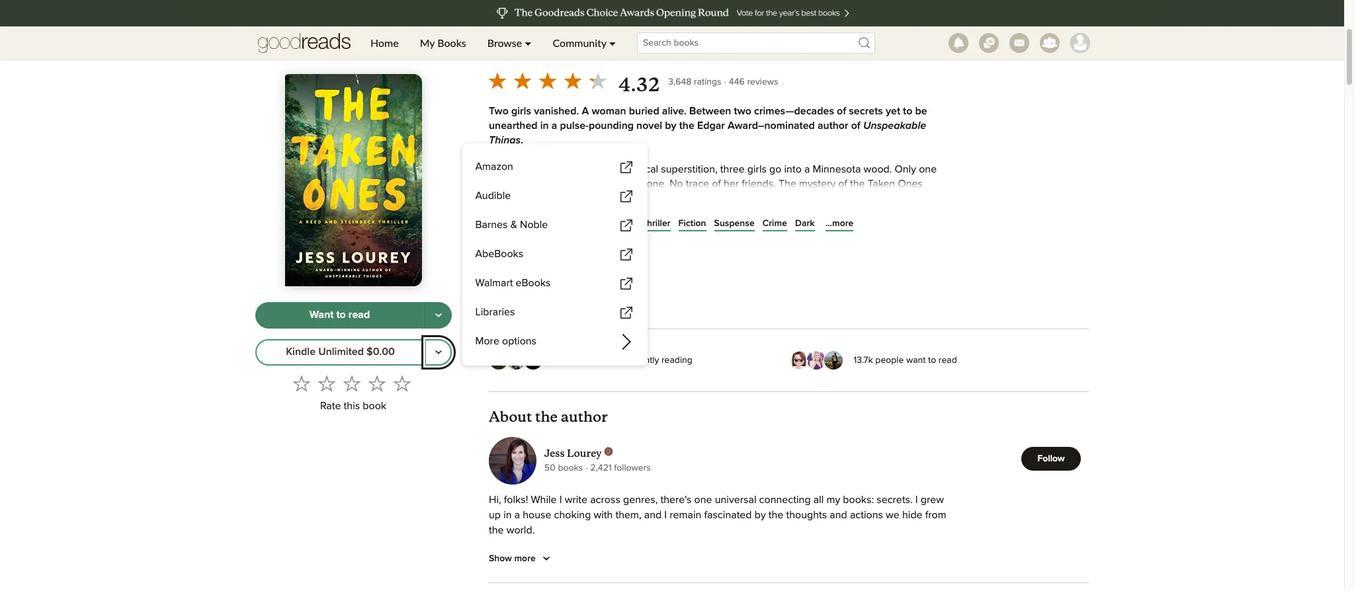 Task type: describe. For each thing, give the bounding box(es) containing it.
her down as
[[489, 323, 504, 334]]

talk
[[873, 556, 891, 567]]

edition
[[565, 246, 592, 255]]

remain
[[670, 510, 702, 521]]

of right truth
[[817, 323, 826, 334]]

unearthed
[[489, 120, 538, 131]]

crimes—decades
[[754, 106, 834, 116]]

assigned
[[898, 222, 939, 232]]

libraries button
[[471, 300, 640, 326]]

tedx
[[845, 556, 870, 567]]

nation.
[[550, 193, 581, 203]]

of inside summer 2022: cold case detective van reed and forensic scientist harry steinbeck are assigned a disturbing homicide—a woman buried alive, clutching a heart charm necklace belonging to one of the vanished girls. van follows her gut. harry trusts in facts. their common ground is the need to catch a killer before he kills again. they have something else in common: each has ties to the original case in ways they're reluctant to share.
[[931, 236, 940, 247]]

dark
[[795, 219, 815, 228]]

author inside my beginnings as an author were pretty grim, something i speak about in my tedx talk (
[[587, 556, 617, 567]]

to up need
[[898, 236, 908, 247]]

show more for my
[[489, 555, 536, 564]]

0 vertical spatial goodreads author image
[[571, 42, 584, 56]]

may
[[663, 338, 682, 348]]

community
[[553, 36, 607, 49]]

to right want at the bottom right
[[929, 356, 937, 365]]

first published september 19, 2023
[[489, 265, 633, 275]]

suspense
[[714, 219, 755, 228]]

2,421
[[591, 464, 612, 473]]

1 horizontal spatial read
[[939, 356, 957, 365]]

home
[[371, 36, 399, 49]]

hide
[[903, 510, 923, 521]]

ways
[[561, 280, 585, 290]]

community ▾ link
[[542, 26, 627, 60]]

minnesota
[[813, 164, 861, 174]]

ratings
[[694, 77, 722, 87]]

i left grew at the bottom of page
[[916, 495, 918, 506]]

taken inside summer 1980: with no fear of a local superstition, three girls go into a minnesota wood. only one comes out. dead silent. memory gone. no trace of her friends. the mystery of the taken ones captures the nation.
[[868, 178, 896, 189]]

$0.00
[[367, 347, 395, 358]]

1 vertical spatial author
[[561, 408, 608, 426]]

out.
[[523, 178, 540, 189]]

woman inside summer 2022: cold case detective van reed and forensic scientist harry steinbeck are assigned a disturbing homicide—a woman buried alive, clutching a heart charm necklace belonging to one of the vanished girls. van follows her gut. harry trusts in facts. their common ground is the need to catch a killer before he kills again. they have something else in common: each has ties to the original case in ways they're reluctant to share.
[[598, 236, 631, 247]]

dark link
[[795, 217, 815, 230]]

the down need
[[905, 265, 920, 276]]

1 vertical spatial jess lourey link
[[545, 447, 651, 460]]

my inside my beginnings as an author were pretty grim, something i speak about in my tedx talk (
[[829, 556, 843, 567]]

1 vertical spatial harry
[[670, 251, 695, 261]]

more options link
[[471, 329, 640, 355]]

girls inside two girls vanished. a woman buried alive. between two crimes—decades of secrets yet to be unearthed in a pulse-pounding novel by the edgar award–nominated author of
[[512, 106, 531, 116]]

reluctant
[[622, 280, 663, 290]]

browse ▾ link
[[477, 26, 542, 60]]

walmart ebooks
[[476, 278, 551, 289]]

and inside summer 2022: cold case detective van reed and forensic scientist harry steinbeck are assigned a disturbing homicide—a woman buried alive, clutching a heart charm necklace belonging to one of the vanished girls. van follows her gut. harry trusts in facts. their common ground is the need to catch a killer before he kills again. they have something else in common: each has ties to the original case in ways they're reluctant to share.
[[703, 222, 720, 232]]

home image
[[258, 26, 351, 60]]

fiction
[[679, 219, 707, 228]]

of up memory
[[617, 164, 626, 174]]

0 vertical spatial case
[[585, 222, 607, 232]]

...more button
[[826, 217, 854, 230]]

2023
[[611, 265, 633, 275]]

the down up
[[489, 526, 504, 536]]

she,
[[621, 338, 640, 348]]

the up childhood—and at left
[[612, 309, 627, 319]]

kindle inside kindle unlimited $0.00 "link"
[[286, 347, 316, 358]]

mystery thriller
[[607, 219, 671, 228]]

has
[[855, 265, 871, 276]]

the up uncovering
[[735, 309, 750, 319]]

comes
[[489, 178, 520, 189]]

alive,
[[667, 236, 691, 247]]

barnes
[[476, 220, 508, 231]]

a right into
[[805, 164, 810, 174]]

september
[[551, 265, 596, 275]]

the down present,
[[775, 323, 790, 334]]

books
[[558, 464, 583, 473]]

0 vertical spatial ones
[[629, 2, 693, 34]]

them,
[[616, 510, 642, 521]]

3,648 ratings
[[669, 77, 722, 87]]

jess lourey for topmost goodreads author icon
[[489, 42, 568, 60]]

the down wood.
[[850, 178, 865, 189]]

disturbing
[[489, 236, 535, 247]]

a down forensic
[[738, 236, 744, 247]]

vote now in the opening round of the 2023 goodreads choice awards image
[[191, 0, 1154, 26]]

a inside hi, folks! while i write across genres, there's one universal connecting all my books: secrets. i grew up in a house choking with them, and i remain fascinated by the thoughts and actions we hide from the world.
[[515, 510, 520, 521]]

and up own
[[524, 309, 542, 319]]

and up that
[[715, 309, 733, 319]]

actions
[[850, 510, 883, 521]]

in down the first published september 19, 2023
[[550, 280, 559, 290]]

from inside as van and harry connect the crimes of the past and the present, van struggles with memories of her own nightmarish childhood—and the fear that uncovering the truth of the taken ones will lead her down a path from which she, too, may never return.
[[567, 338, 588, 348]]

show more button for beginnings
[[489, 551, 554, 567]]

rating 4.32 out of 5 image
[[485, 68, 611, 93]]

girls inside summer 1980: with no fear of a local superstition, three girls go into a minnesota wood. only one comes out. dead silent. memory gone. no trace of her friends. the mystery of the taken ones captures the nation.
[[748, 164, 767, 174]]

in inside my beginnings as an author were pretty grim, something i speak about in my tedx talk (
[[818, 556, 826, 567]]

my for my beginnings as an author were pretty grim, something i speak about in my tedx talk (
[[489, 556, 503, 567]]

barnes & noble button
[[471, 212, 640, 239]]

with inside hi, folks! while i write across genres, there's one universal connecting all my books: secrets. i grew up in a house choking with them, and i remain fascinated by the thoughts and actions we hide from the world.
[[594, 510, 613, 521]]

suspense link
[[714, 217, 755, 230]]

(
[[489, 571, 492, 582]]

in left facts. in the right top of the page
[[726, 251, 734, 261]]

a inside as van and harry connect the crimes of the past and the present, van struggles with memories of her own nightmarish childhood—and the fear that uncovering the truth of the taken ones will lead her down a path from which she, too, may never return.
[[536, 338, 541, 348]]

my inside hi, folks! while i write across genres, there's one universal connecting all my books: secrets. i grew up in a house choking with them, and i remain fascinated by the thoughts and actions we hide from the world.
[[827, 495, 841, 506]]

libraries
[[476, 307, 516, 318]]

the right is
[[879, 251, 894, 261]]

rate 2 out of 5 image
[[318, 375, 335, 392]]

to down 'they'
[[666, 280, 675, 290]]

her left the down
[[489, 338, 504, 348]]

the right about
[[535, 408, 558, 426]]

friends.
[[742, 178, 776, 189]]

3,648 ratings and 446 reviews figure
[[669, 73, 779, 89]]

summer for summer 1980: with no fear of a local superstition, three girls go into a minnesota wood. only one comes out. dead silent. memory gone. no trace of her friends. the mystery of the taken ones captures the nation.
[[489, 164, 528, 174]]

crime link
[[763, 217, 787, 230]]

dead
[[543, 178, 568, 189]]

else
[[751, 265, 770, 276]]

2022:
[[530, 222, 558, 232]]

reading
[[662, 356, 693, 365]]

crimes
[[630, 309, 661, 319]]

one inside hi, folks! while i write across genres, there's one universal connecting all my books: secrets. i grew up in a house choking with them, and i remain fascinated by the thoughts and actions we hide from the world.
[[695, 495, 712, 506]]

universal
[[715, 495, 757, 506]]

into
[[785, 164, 802, 174]]

0 horizontal spatial case
[[526, 280, 548, 290]]

rate 4 out of 5 image
[[368, 375, 385, 392]]

& inside 'barnes & noble' button
[[511, 220, 518, 231]]

be
[[916, 106, 928, 116]]

something inside my beginnings as an author were pretty grim, something i speak about in my tedx talk (
[[701, 556, 750, 567]]

mystery
[[799, 178, 836, 189]]

across
[[590, 495, 621, 506]]

1 vertical spatial lourey
[[567, 447, 602, 460]]

van up he
[[576, 251, 593, 261]]

ground
[[833, 251, 867, 261]]

as
[[560, 556, 570, 567]]

pounding
[[589, 120, 634, 131]]

walmart ebooks button
[[471, 271, 640, 297]]

i left write
[[560, 495, 562, 506]]

follows
[[596, 251, 629, 261]]

were
[[620, 556, 643, 567]]

13.7k
[[854, 356, 873, 365]]

editions
[[551, 300, 584, 310]]

captures
[[489, 193, 529, 203]]

jess for topmost goodreads author icon
[[489, 42, 517, 60]]

detective
[[610, 222, 653, 232]]

want to read
[[310, 310, 370, 321]]

clutching
[[693, 236, 735, 247]]

top genres for this book element
[[489, 216, 1089, 236]]

people for 13.7k
[[876, 356, 904, 365]]

something inside summer 2022: cold case detective van reed and forensic scientist harry steinbeck are assigned a disturbing homicide—a woman buried alive, clutching a heart charm necklace belonging to one of the vanished girls. van follows her gut. harry trusts in facts. their common ground is the need to catch a killer before he kills again. they have something else in common: each has ties to the original case in ways they're reluctant to share.
[[700, 265, 748, 276]]

taken inside as van and harry connect the crimes of the past and the present, van struggles with memories of her own nightmarish childhood—and the fear that uncovering the truth of the taken ones will lead her down a path from which she, too, may never return.
[[846, 323, 874, 334]]

unspeakable things
[[489, 120, 927, 145]]

of right trace
[[712, 178, 721, 189]]

my for my books
[[420, 36, 435, 49]]

to right need
[[924, 251, 933, 261]]

0 vertical spatial jess lourey link
[[489, 42, 584, 60]]

van up truth
[[794, 309, 811, 319]]

girls.
[[551, 251, 573, 261]]

a right "assigned"
[[942, 222, 948, 232]]

trusts
[[698, 251, 723, 261]]

amazon
[[476, 162, 514, 172]]

rate 1 out of 5 image
[[293, 375, 310, 392]]

two girls vanished. a woman buried alive. between two crimes—decades of secrets yet to be unearthed in a pulse-pounding novel by the edgar award–nominated author of
[[489, 106, 928, 131]]

this
[[344, 401, 360, 412]]

by inside two girls vanished. a woman buried alive. between two crimes—decades of secrets yet to be unearthed in a pulse-pounding novel by the edgar award–nominated author of
[[665, 120, 677, 131]]

no
[[581, 164, 593, 174]]

silent.
[[570, 178, 598, 189]]

Search by book title or ISBN text field
[[637, 32, 876, 54]]

a left local
[[629, 164, 634, 174]]

buried inside summer 2022: cold case detective van reed and forensic scientist harry steinbeck are assigned a disturbing homicide—a woman buried alive, clutching a heart charm necklace belonging to one of the vanished girls. van follows her gut. harry trusts in facts. their common ground is the need to catch a killer before he kills again. they have something else in common: each has ties to the original case in ways they're reluctant to share.
[[634, 236, 664, 247]]

average rating of 4.32 stars. figure
[[485, 68, 669, 97]]

details
[[513, 300, 540, 310]]

buried inside two girls vanished. a woman buried alive. between two crimes—decades of secrets yet to be unearthed in a pulse-pounding novel by the edgar award–nominated author of
[[629, 106, 660, 116]]

three
[[721, 164, 745, 174]]

0 vertical spatial kindle
[[537, 246, 562, 255]]

home link
[[360, 26, 409, 60]]

and down genres,
[[644, 510, 662, 521]]

profile image for test dummy. image
[[1071, 33, 1091, 53]]

steinbeck
[[831, 222, 877, 232]]

show for summer 1980: with no fear of a local superstition, three girls go into a minnesota wood. only one comes out. dead silent. memory gone. no trace of her friends. the mystery of the taken ones captures the nation.
[[489, 197, 512, 207]]

charm
[[773, 236, 802, 247]]

will
[[904, 323, 919, 334]]

cold
[[561, 222, 582, 232]]



Task type: vqa. For each thing, say whether or not it's contained in the screenshot.
FAST
no



Task type: locate. For each thing, give the bounding box(es) containing it.
446
[[729, 77, 745, 87]]

belonging
[[849, 236, 896, 247]]

0 vertical spatial read
[[349, 310, 370, 321]]

harry up the have
[[670, 251, 695, 261]]

0 horizontal spatial my
[[420, 36, 435, 49]]

reed
[[676, 222, 700, 232]]

the taken ones
[[489, 2, 693, 34]]

fear inside as van and harry connect the crimes of the past and the present, van struggles with memories of her own nightmarish childhood—and the fear that uncovering the truth of the taken ones will lead her down a path from which she, too, may never return.
[[679, 323, 697, 334]]

gone.
[[641, 178, 667, 189]]

beginnings
[[506, 556, 557, 567]]

1 horizontal spatial jess
[[545, 447, 565, 460]]

0 horizontal spatial the
[[489, 2, 539, 34]]

2 show more from the top
[[489, 555, 536, 564]]

her up again.
[[631, 251, 647, 261]]

taken down wood.
[[868, 178, 896, 189]]

connect
[[572, 309, 610, 319]]

1 vertical spatial taken
[[868, 178, 896, 189]]

author inside two girls vanished. a woman buried alive. between two crimes—decades of secrets yet to be unearthed in a pulse-pounding novel by the edgar award–nominated author of
[[818, 120, 849, 131]]

in inside two girls vanished. a woman buried alive. between two crimes—decades of secrets yet to be unearthed in a pulse-pounding novel by the edgar award–nominated author of
[[540, 120, 549, 131]]

& right "details"
[[543, 300, 549, 310]]

2 vertical spatial harry
[[544, 309, 570, 319]]

killer
[[525, 265, 547, 276]]

mystery thriller link
[[607, 217, 671, 230]]

mystery for mystery thriller
[[607, 219, 639, 228]]

1 horizontal spatial fear
[[679, 323, 697, 334]]

rate this book element
[[255, 371, 452, 417]]

my left books
[[420, 36, 435, 49]]

i inside my beginnings as an author were pretty grim, something i speak about in my tedx talk (
[[752, 556, 755, 567]]

0 vertical spatial fear
[[596, 164, 614, 174]]

lourey up books
[[567, 447, 602, 460]]

a up walmart ebooks
[[517, 265, 522, 276]]

1 vertical spatial with
[[594, 510, 613, 521]]

show more button down world.
[[489, 551, 554, 567]]

0 vertical spatial from
[[567, 338, 588, 348]]

people for 1,607
[[577, 356, 606, 365]]

to inside two girls vanished. a woman buried alive. between two crimes—decades of secrets yet to be unearthed in a pulse-pounding novel by the edgar award–nominated author of
[[903, 106, 913, 116]]

1 horizontal spatial by
[[755, 510, 766, 521]]

genres,
[[623, 495, 658, 506]]

wood.
[[864, 164, 892, 174]]

0 vertical spatial taken
[[545, 2, 623, 34]]

gut.
[[649, 251, 667, 261]]

the down into
[[779, 178, 797, 189]]

childhood—and
[[586, 323, 659, 334]]

rate 3 out of 5 image
[[343, 375, 360, 392]]

0 vertical spatial one
[[919, 164, 937, 174]]

1 vertical spatial my
[[489, 556, 503, 567]]

two
[[734, 106, 752, 116]]

want to read button
[[255, 302, 426, 329]]

common
[[790, 251, 831, 261]]

taken up community ▾
[[545, 2, 623, 34]]

1 horizontal spatial girls
[[748, 164, 767, 174]]

yet
[[886, 106, 901, 116]]

in down their
[[773, 265, 781, 276]]

1 horizontal spatial my
[[489, 556, 503, 567]]

and down books:
[[830, 510, 848, 521]]

more for 1980:
[[515, 197, 536, 207]]

0 vertical spatial more
[[515, 197, 536, 207]]

harry inside as van and harry connect the crimes of the past and the present, van struggles with memories of her own nightmarish childhood—and the fear that uncovering the truth of the taken ones will lead her down a path from which she, too, may never return.
[[544, 309, 570, 319]]

jess lourey up books
[[545, 447, 602, 460]]

need
[[897, 251, 921, 261]]

one inside summer 1980: with no fear of a local superstition, three girls go into a minnesota wood. only one comes out. dead silent. memory gone. no trace of her friends. the mystery of the taken ones captures the nation.
[[919, 164, 937, 174]]

as
[[489, 309, 501, 319]]

jess lourey link up 2,421
[[545, 447, 651, 460]]

1 vertical spatial goodreads author image
[[605, 447, 614, 456]]

jess lourey link
[[489, 42, 584, 60], [545, 447, 651, 460]]

1 vertical spatial one
[[910, 236, 928, 247]]

1 vertical spatial jess
[[545, 447, 565, 460]]

kills
[[598, 265, 615, 276]]

mystery for mystery
[[529, 219, 562, 228]]

case down killer
[[526, 280, 548, 290]]

1 more from the top
[[515, 197, 536, 207]]

lourey up rating 4.32 out of 5 image
[[520, 42, 568, 60]]

fear right no
[[596, 164, 614, 174]]

2 show from the top
[[489, 555, 512, 564]]

their
[[764, 251, 788, 261]]

1 vertical spatial by
[[755, 510, 766, 521]]

2 horizontal spatial harry
[[803, 222, 828, 232]]

kindle unlimited $0.00 link
[[255, 339, 426, 366]]

1 vertical spatial girls
[[748, 164, 767, 174]]

in down vanished.
[[540, 120, 549, 131]]

▾
[[525, 36, 532, 49], [609, 36, 616, 49]]

1 vertical spatial show more
[[489, 555, 536, 564]]

0 vertical spatial summer
[[489, 164, 528, 174]]

from inside hi, folks! while i write across genres, there's one universal connecting all my books: secrets. i grew up in a house choking with them, and i remain fascinated by the thoughts and actions we hide from the world.
[[926, 510, 947, 521]]

as van and harry connect the crimes of the past and the present, van struggles with memories of her own nightmarish childhood—and the fear that uncovering the truth of the taken ones will lead her down a path from which she, too, may never return.
[[489, 309, 942, 348]]

more for beginnings
[[515, 555, 536, 564]]

0 horizontal spatial from
[[567, 338, 588, 348]]

0 vertical spatial the
[[489, 2, 539, 34]]

are down which
[[608, 356, 622, 365]]

summer inside summer 2022: cold case detective van reed and forensic scientist harry steinbeck are assigned a disturbing homicide—a woman buried alive, clutching a heart charm necklace belonging to one of the vanished girls. van follows her gut. harry trusts in facts. their common ground is the need to catch a killer before he kills again. they have something else in common: each has ties to the original case in ways they're reluctant to share.
[[489, 222, 528, 232]]

rate 5 out of 5 image
[[393, 375, 411, 392]]

2 summer from the top
[[489, 222, 528, 232]]

0 horizontal spatial jess
[[489, 42, 517, 60]]

the down struggles
[[828, 323, 843, 334]]

truth
[[792, 323, 814, 334]]

my inside my beginnings as an author were pretty grim, something i speak about in my tedx talk (
[[489, 556, 503, 567]]

1 horizontal spatial goodreads author image
[[605, 447, 614, 456]]

1 show more from the top
[[489, 197, 536, 207]]

jess lourey link up rating 4.32 out of 5 image
[[489, 42, 584, 60]]

1,607
[[554, 356, 575, 365]]

2 people from the left
[[876, 356, 904, 365]]

girls up friends.
[[748, 164, 767, 174]]

her inside summer 2022: cold case detective van reed and forensic scientist harry steinbeck are assigned a disturbing homicide—a woman buried alive, clutching a heart charm necklace belonging to one of the vanished girls. van follows her gut. harry trusts in facts. their common ground is the need to catch a killer before he kills again. they have something else in common: each has ties to the original case in ways they're reluctant to share.
[[631, 251, 647, 261]]

0 horizontal spatial kindle
[[286, 347, 316, 358]]

van up own
[[504, 309, 521, 319]]

50
[[545, 464, 556, 473]]

girls up unearthed
[[512, 106, 531, 116]]

1 horizontal spatial people
[[876, 356, 904, 365]]

0 vertical spatial jess lourey
[[489, 42, 568, 60]]

0 vertical spatial show more button
[[489, 195, 554, 210]]

my up (
[[489, 556, 503, 567]]

fear up never
[[679, 323, 697, 334]]

the left the past at the right
[[675, 309, 690, 319]]

1 vertical spatial read
[[939, 356, 957, 365]]

1980:
[[530, 164, 555, 174]]

1 show from the top
[[489, 197, 512, 207]]

0 vertical spatial lourey
[[520, 42, 568, 60]]

pretty
[[646, 556, 673, 567]]

goodreads author image
[[571, 42, 584, 56], [605, 447, 614, 456]]

2 vertical spatial one
[[695, 495, 712, 506]]

1 vertical spatial jess lourey
[[545, 447, 602, 460]]

noble
[[521, 220, 549, 231]]

original
[[489, 280, 523, 290]]

past
[[693, 309, 712, 319]]

0 vertical spatial &
[[511, 220, 518, 231]]

.
[[521, 135, 523, 145]]

show more button for 1980:
[[489, 195, 554, 210]]

▾ for browse ▾
[[525, 36, 532, 49]]

▾ inside "link"
[[525, 36, 532, 49]]

superstition,
[[661, 164, 718, 174]]

1 horizontal spatial kindle
[[537, 246, 562, 255]]

no
[[670, 178, 683, 189]]

0 horizontal spatial by
[[665, 120, 677, 131]]

1 vertical spatial ones
[[898, 178, 923, 189]]

0 vertical spatial with
[[860, 309, 879, 319]]

2 mystery from the left
[[607, 219, 639, 228]]

one up remain
[[695, 495, 712, 506]]

between
[[690, 106, 732, 116]]

award–nominated
[[728, 120, 815, 131]]

the down alive.
[[679, 120, 695, 131]]

grew
[[921, 495, 944, 506]]

the inside two girls vanished. a woman buried alive. between two crimes—decades of secrets yet to be unearthed in a pulse-pounding novel by the edgar award–nominated author of
[[679, 120, 695, 131]]

people right 13.7k
[[876, 356, 904, 365]]

2 vertical spatial taken
[[846, 323, 874, 334]]

by down alive.
[[665, 120, 677, 131]]

book title: the taken ones element
[[489, 2, 693, 34]]

he
[[583, 265, 595, 276]]

0 horizontal spatial harry
[[544, 309, 570, 319]]

case
[[585, 222, 607, 232], [526, 280, 548, 290]]

with inside as van and harry connect the crimes of the past and the present, van struggles with memories of her own nightmarish childhood—and the fear that uncovering the truth of the taken ones will lead her down a path from which she, too, may never return.
[[860, 309, 879, 319]]

0 vertical spatial show
[[489, 197, 512, 207]]

1 horizontal spatial ▾
[[609, 36, 616, 49]]

the down out.
[[532, 193, 547, 203]]

0 horizontal spatial ▾
[[525, 36, 532, 49]]

0 vertical spatial are
[[880, 222, 895, 232]]

the up may
[[661, 323, 676, 334]]

summer inside summer 1980: with no fear of a local superstition, three girls go into a minnesota wood. only one comes out. dead silent. memory gone. no trace of her friends. the mystery of the taken ones captures the nation.
[[489, 164, 528, 174]]

options
[[503, 336, 537, 347]]

write
[[565, 495, 588, 506]]

1 summer from the top
[[489, 164, 528, 174]]

show more button down out.
[[489, 195, 554, 210]]

0 horizontal spatial read
[[349, 310, 370, 321]]

0 horizontal spatial mystery
[[529, 219, 562, 228]]

ones inside as van and harry connect the crimes of the past and the present, van struggles with memories of her own nightmarish childhood—and the fear that uncovering the truth of the taken ones will lead her down a path from which she, too, may never return.
[[876, 323, 901, 334]]

ones inside summer 1980: with no fear of a local superstition, three girls go into a minnesota wood. only one comes out. dead silent. memory gone. no trace of her friends. the mystery of the taken ones captures the nation.
[[898, 178, 923, 189]]

read right want
[[349, 310, 370, 321]]

▾ for community ▾
[[609, 36, 616, 49]]

of down minnesota
[[839, 178, 848, 189]]

mystery
[[529, 219, 562, 228], [607, 219, 639, 228]]

author up books
[[561, 408, 608, 426]]

goodreads author image down the taken ones
[[571, 42, 584, 56]]

vanished.
[[534, 106, 579, 116]]

profile image for jess lourey. image
[[489, 437, 537, 485]]

her down three
[[724, 178, 739, 189]]

1 horizontal spatial mystery
[[607, 219, 639, 228]]

...more
[[826, 219, 854, 228]]

pages,
[[507, 246, 534, 255]]

of right crimes
[[663, 309, 672, 319]]

folks!
[[504, 495, 528, 506]]

by inside hi, folks! while i write across genres, there's one universal connecting all my books: secrets. i grew up in a house choking with them, and i remain fascinated by the thoughts and actions we hide from the world.
[[755, 510, 766, 521]]

0 vertical spatial my
[[827, 495, 841, 506]]

are up "belonging" in the top of the page
[[880, 222, 895, 232]]

1 horizontal spatial from
[[926, 510, 947, 521]]

they're
[[588, 280, 620, 290]]

something right grim,
[[701, 556, 750, 567]]

the up browse ▾ on the left
[[489, 2, 539, 34]]

2 ▾ from the left
[[609, 36, 616, 49]]

more down world.
[[515, 555, 536, 564]]

edgar
[[697, 120, 725, 131]]

0 vertical spatial buried
[[629, 106, 660, 116]]

0 vertical spatial something
[[700, 265, 748, 276]]

1 vertical spatial buried
[[634, 236, 664, 247]]

book 1 in the steinbeck and reed series element
[[489, 0, 693, 3]]

a
[[552, 120, 557, 131], [629, 164, 634, 174], [805, 164, 810, 174], [942, 222, 948, 232], [738, 236, 744, 247], [517, 265, 522, 276], [536, 338, 541, 348], [515, 510, 520, 521]]

my right 'all'
[[827, 495, 841, 506]]

author right an
[[587, 556, 617, 567]]

rating 0 out of 5 group
[[289, 371, 415, 396]]

1 horizontal spatial case
[[585, 222, 607, 232]]

of up "lead"
[[930, 309, 939, 319]]

50 books
[[545, 464, 583, 473]]

2 show more button from the top
[[489, 551, 554, 567]]

1 horizontal spatial the
[[779, 178, 797, 189]]

0 vertical spatial woman
[[592, 106, 626, 116]]

to inside the want to read button
[[337, 310, 346, 321]]

secrets.
[[877, 495, 913, 506]]

0 vertical spatial girls
[[512, 106, 531, 116]]

1 vertical spatial more
[[515, 555, 536, 564]]

harry up 'nightmarish'
[[544, 309, 570, 319]]

unlimited
[[319, 347, 364, 358]]

332 pages, kindle edition
[[489, 246, 592, 255]]

show for my beginnings as an author were pretty grim, something i speak about in my tedx talk (
[[489, 555, 512, 564]]

of down secrets
[[851, 120, 861, 131]]

there's
[[661, 495, 692, 506]]

show
[[489, 197, 512, 207], [489, 555, 512, 564]]

people down which
[[577, 356, 606, 365]]

1 vertical spatial from
[[926, 510, 947, 521]]

are inside summer 2022: cold case detective van reed and forensic scientist harry steinbeck are assigned a disturbing homicide—a woman buried alive, clutching a heart charm necklace belonging to one of the vanished girls. van follows her gut. harry trusts in facts. their common ground is the need to catch a killer before he kills again. they have something else in common: each has ties to the original case in ways they're reluctant to share.
[[880, 222, 895, 232]]

first
[[489, 265, 506, 275]]

None search field
[[627, 32, 886, 54]]

to left be
[[903, 106, 913, 116]]

in right up
[[504, 510, 512, 521]]

i down there's on the bottom of the page
[[665, 510, 667, 521]]

in inside hi, folks! while i write across genres, there's one universal connecting all my books: secrets. i grew up in a house choking with them, and i remain fascinated by the thoughts and actions we hide from the world.
[[504, 510, 512, 521]]

kindle unlimited $0.00
[[286, 347, 395, 358]]

my left tedx
[[829, 556, 843, 567]]

a left path
[[536, 338, 541, 348]]

1 vertical spatial &
[[543, 300, 549, 310]]

in right about on the bottom of page
[[818, 556, 826, 567]]

about
[[489, 408, 532, 426]]

0 horizontal spatial with
[[594, 510, 613, 521]]

thoughts
[[787, 510, 827, 521]]

1 vertical spatial kindle
[[286, 347, 316, 358]]

buried up novel
[[629, 106, 660, 116]]

0 horizontal spatial are
[[608, 356, 622, 365]]

1 ▾ from the left
[[525, 36, 532, 49]]

1 vertical spatial summer
[[489, 222, 528, 232]]

& up disturbing at the left top of the page
[[511, 220, 518, 231]]

the down connecting at the bottom
[[769, 510, 784, 521]]

1 horizontal spatial &
[[543, 300, 549, 310]]

more down out.
[[515, 197, 536, 207]]

show down the comes
[[489, 197, 512, 207]]

down
[[507, 338, 533, 348]]

something down trusts
[[700, 265, 748, 276]]

0 vertical spatial by
[[665, 120, 677, 131]]

2 vertical spatial ones
[[876, 323, 901, 334]]

summer up disturbing at the left top of the page
[[489, 222, 528, 232]]

jess lourey for the right goodreads author icon
[[545, 447, 602, 460]]

1 mystery from the left
[[529, 219, 562, 228]]

show up (
[[489, 555, 512, 564]]

▾ down book title: the taken ones 'element' at the top of page
[[609, 36, 616, 49]]

0 horizontal spatial fear
[[596, 164, 614, 174]]

332
[[489, 246, 505, 255]]

2 vertical spatial author
[[587, 556, 617, 567]]

1 horizontal spatial harry
[[670, 251, 695, 261]]

to right ties
[[893, 265, 902, 276]]

1 vertical spatial fear
[[679, 323, 697, 334]]

0 vertical spatial author
[[818, 120, 849, 131]]

to right want
[[337, 310, 346, 321]]

woman inside two girls vanished. a woman buried alive. between two crimes—decades of secrets yet to be unearthed in a pulse-pounding novel by the edgar award–nominated author of
[[592, 106, 626, 116]]

1 vertical spatial are
[[608, 356, 622, 365]]

0 horizontal spatial people
[[577, 356, 606, 365]]

more options
[[476, 336, 537, 347]]

1 vertical spatial woman
[[598, 236, 631, 247]]

show more button
[[489, 195, 554, 210], [489, 551, 554, 567]]

van up the alive,
[[655, 222, 673, 232]]

summer 2022: cold case detective van reed and forensic scientist harry steinbeck are assigned a disturbing homicide—a woman buried alive, clutching a heart charm necklace belonging to one of the vanished girls. van follows her gut. harry trusts in facts. their common ground is the need to catch a killer before he kills again. they have something else in common: each has ties to the original case in ways they're reluctant to share.
[[489, 222, 948, 290]]

lourey
[[520, 42, 568, 60], [567, 447, 602, 460]]

1 vertical spatial my
[[829, 556, 843, 567]]

1 vertical spatial something
[[701, 556, 750, 567]]

the inside summer 1980: with no fear of a local superstition, three girls go into a minnesota wood. only one comes out. dead silent. memory gone. no trace of her friends. the mystery of the taken ones captures the nation.
[[779, 178, 797, 189]]

0 horizontal spatial goodreads author image
[[571, 42, 584, 56]]

0 vertical spatial my
[[420, 36, 435, 49]]

jess up 50
[[545, 447, 565, 460]]

local
[[637, 164, 659, 174]]

of left secrets
[[837, 106, 847, 116]]

the up 'first' at the left top
[[489, 251, 504, 261]]

0 vertical spatial jess
[[489, 42, 517, 60]]

show more up (
[[489, 555, 536, 564]]

vanished
[[507, 251, 549, 261]]

thriller
[[642, 219, 671, 228]]

of down "assigned"
[[931, 236, 940, 247]]

unspeakable
[[864, 120, 927, 131]]

a inside two girls vanished. a woman buried alive. between two crimes—decades of secrets yet to be unearthed in a pulse-pounding novel by the edgar award–nominated author of
[[552, 120, 557, 131]]

1 vertical spatial the
[[779, 178, 797, 189]]

her inside summer 1980: with no fear of a local superstition, three girls go into a minnesota wood. only one comes out. dead silent. memory gone. no trace of her friends. the mystery of the taken ones captures the nation.
[[724, 178, 739, 189]]

show more for summer
[[489, 197, 536, 207]]

1 vertical spatial show more button
[[489, 551, 554, 567]]

taken down struggles
[[846, 323, 874, 334]]

to
[[903, 106, 913, 116], [898, 236, 908, 247], [924, 251, 933, 261], [893, 265, 902, 276], [666, 280, 675, 290], [337, 310, 346, 321], [929, 356, 937, 365]]

one inside summer 2022: cold case detective van reed and forensic scientist harry steinbeck are assigned a disturbing homicide—a woman buried alive, clutching a heart charm necklace belonging to one of the vanished girls. van follows her gut. harry trusts in facts. their common ground is the need to catch a killer before he kills again. they have something else in common: each has ties to the original case in ways they're reluctant to share.
[[910, 236, 928, 247]]

2 more from the top
[[515, 555, 536, 564]]

which
[[591, 338, 618, 348]]

1 people from the left
[[577, 356, 606, 365]]

alive.
[[662, 106, 687, 116]]

0 horizontal spatial &
[[511, 220, 518, 231]]

browse ▾
[[488, 36, 532, 49]]

1 horizontal spatial with
[[860, 309, 879, 319]]

read right want at the bottom right
[[939, 356, 957, 365]]

fear inside summer 1980: with no fear of a local superstition, three girls go into a minnesota wood. only one comes out. dead silent. memory gone. no trace of her friends. the mystery of the taken ones captures the nation.
[[596, 164, 614, 174]]

13.7k people want to read
[[854, 356, 957, 365]]

1 vertical spatial case
[[526, 280, 548, 290]]

1 show more button from the top
[[489, 195, 554, 210]]

& inside book details & editions 'button'
[[543, 300, 549, 310]]

jess for the right goodreads author icon
[[545, 447, 565, 460]]

is
[[869, 251, 877, 261]]

from down grew at the bottom of page
[[926, 510, 947, 521]]

with right struggles
[[860, 309, 879, 319]]

genres
[[489, 219, 519, 228]]

more
[[476, 336, 500, 347]]

summer for summer 2022: cold case detective van reed and forensic scientist harry steinbeck are assigned a disturbing homicide—a woman buried alive, clutching a heart charm necklace belonging to one of the vanished girls. van follows her gut. harry trusts in facts. their common ground is the need to catch a killer before he kills again. they have something else in common: each has ties to the original case in ways they're reluctant to share.
[[489, 222, 528, 232]]

0 vertical spatial harry
[[803, 222, 828, 232]]

0 horizontal spatial girls
[[512, 106, 531, 116]]

read inside button
[[349, 310, 370, 321]]



